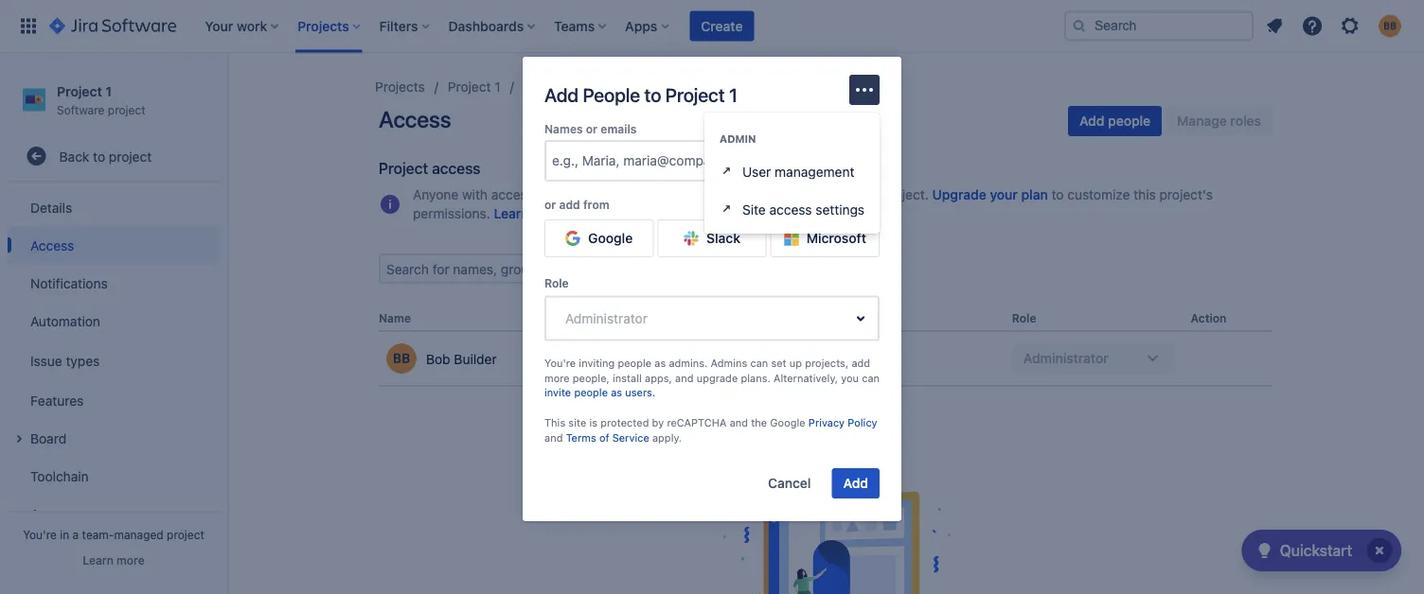 Task type: vqa. For each thing, say whether or not it's contained in the screenshot.
right or
yes



Task type: locate. For each thing, give the bounding box(es) containing it.
1 up 'admin'
[[729, 83, 738, 106]]

the
[[553, 187, 573, 203], [751, 417, 767, 429]]

access
[[379, 106, 451, 133], [30, 238, 74, 253]]

learn for learn more about plans
[[494, 206, 529, 222]]

toolchain link
[[8, 458, 220, 496]]

primary element
[[11, 0, 1065, 53]]

1 horizontal spatial this
[[1134, 187, 1156, 203]]

0 vertical spatial the
[[553, 187, 573, 203]]

0 horizontal spatial learn
[[83, 554, 113, 567]]

open image inside 'user management' link
[[720, 163, 735, 179]]

google button
[[545, 220, 654, 258]]

open image left site at the top of the page
[[720, 201, 735, 216]]

learn
[[494, 206, 529, 222], [83, 554, 113, 567]]

customize
[[1068, 187, 1130, 203]]

1 horizontal spatial settings
[[816, 202, 865, 217]]

1 vertical spatial settings
[[816, 202, 865, 217]]

more up invite
[[545, 372, 570, 385]]

1 horizontal spatial access
[[379, 106, 451, 133]]

you're inside you're inviting people as admins. admins can set up projects, add more people, install apps, and upgrade plans. alternatively, you can invite people as users.
[[545, 357, 576, 370]]

project right projects
[[448, 79, 491, 95]]

recaptcha
[[667, 417, 727, 429]]

1 vertical spatial add
[[1080, 113, 1105, 129]]

0 horizontal spatial role
[[545, 277, 569, 290]]

1 horizontal spatial google
[[770, 417, 806, 429]]

the up learn more about plans
[[553, 187, 573, 203]]

from
[[583, 198, 610, 212]]

and
[[762, 187, 785, 203], [675, 372, 694, 385], [730, 417, 748, 429], [545, 432, 563, 444]]

project right 'managed'
[[167, 528, 204, 542]]

project
[[448, 79, 491, 95], [523, 79, 567, 95], [57, 83, 102, 99], [666, 83, 725, 106], [379, 160, 428, 178]]

learn up search for names, groups or email addresses text field
[[494, 206, 529, 222]]

1 horizontal spatial add
[[852, 357, 871, 370]]

Search for names, groups or email addresses text field
[[381, 256, 672, 282]]

1 down primary element
[[495, 79, 501, 95]]

add left from
[[559, 198, 580, 212]]

or left "about"
[[545, 198, 556, 212]]

1 vertical spatial people
[[618, 357, 652, 370]]

0 vertical spatial project
[[108, 103, 145, 116]]

details link
[[8, 189, 220, 227]]

1 for project 1 software project
[[105, 83, 112, 99]]

0 vertical spatial role
[[545, 277, 569, 290]]

2 vertical spatial more
[[117, 554, 145, 567]]

add inside add people button
[[1080, 113, 1105, 129]]

slack
[[707, 231, 741, 246]]

people down people,
[[574, 387, 608, 399]]

0 horizontal spatial settings
[[570, 79, 619, 95]]

0 vertical spatial open image
[[720, 163, 735, 179]]

privacy
[[809, 417, 845, 429]]

0 horizontal spatial access
[[30, 238, 74, 253]]

learn inside button
[[83, 554, 113, 567]]

add inside 'add' button
[[843, 476, 868, 491]]

google
[[588, 231, 633, 246], [770, 417, 806, 429]]

automation
[[30, 313, 100, 329]]

project up 'admin'
[[666, 83, 725, 106]]

to customize this project's permissions.
[[413, 187, 1213, 222]]

you're up invite
[[545, 357, 576, 370]]

1 horizontal spatial you're
[[545, 357, 576, 370]]

project up the details link
[[109, 149, 152, 164]]

apply.
[[652, 432, 682, 444]]

1 horizontal spatial site
[[665, 187, 687, 203]]

0 vertical spatial can
[[690, 187, 712, 203]]

more left "about"
[[533, 206, 565, 222]]

1 vertical spatial or
[[545, 198, 556, 212]]

the down plans.
[[751, 417, 767, 429]]

settings up names or emails
[[570, 79, 619, 95]]

invite people as users. link
[[545, 387, 656, 399]]

0 horizontal spatial can
[[690, 187, 712, 203]]

add down policy
[[843, 476, 868, 491]]

terms of service link
[[566, 432, 649, 444]]

people and their roles element
[[379, 307, 1273, 387]]

learn more button
[[83, 553, 145, 568]]

settings
[[570, 79, 619, 95], [816, 202, 865, 217]]

0 vertical spatial learn
[[494, 206, 529, 222]]

projects,
[[805, 357, 849, 370]]

more inside button
[[117, 554, 145, 567]]

you're for you're in a team-managed project
[[23, 528, 57, 542]]

you're down "apps"
[[23, 528, 57, 542]]

0 horizontal spatial the
[[553, 187, 573, 203]]

Search field
[[1065, 11, 1254, 41]]

you're for you're inviting people as admins. admins can set up projects, add more people, install apps, and upgrade plans. alternatively, you can invite people as users.
[[545, 357, 576, 370]]

group
[[8, 183, 220, 539]]

permissions.
[[413, 206, 490, 222]]

can down maria@company.com
[[690, 187, 712, 203]]

to right plan
[[1052, 187, 1064, 203]]

site up terms
[[569, 417, 587, 429]]

0 horizontal spatial you're
[[23, 528, 57, 542]]

with
[[462, 187, 488, 203]]

1 vertical spatial you're
[[23, 528, 57, 542]]

1 horizontal spatial role
[[1012, 312, 1037, 325]]

add
[[559, 198, 580, 212], [852, 357, 871, 370]]

group containing details
[[8, 183, 220, 539]]

open image
[[720, 163, 735, 179], [720, 201, 735, 216]]

anyone with access to the "bob-builder" site can access and administer this project. upgrade your plan
[[413, 187, 1048, 203]]

project up names
[[523, 79, 567, 95]]

projects
[[375, 79, 425, 95]]

and down admins. on the bottom of the page
[[675, 372, 694, 385]]

plans
[[608, 206, 641, 222]]

automation link
[[8, 302, 220, 340]]

admin group
[[705, 113, 880, 234]]

site down maria@company.com
[[665, 187, 687, 203]]

project up project access image
[[379, 160, 428, 178]]

create
[[701, 18, 743, 34]]

project settings
[[523, 79, 619, 95]]

1 vertical spatial learn
[[83, 554, 113, 567]]

2 horizontal spatial people
[[1108, 113, 1151, 129]]

1 vertical spatial the
[[751, 417, 767, 429]]

1 open image from the top
[[720, 163, 735, 179]]

1 vertical spatial add
[[852, 357, 871, 370]]

google left privacy
[[770, 417, 806, 429]]

or
[[586, 122, 598, 135], [545, 198, 556, 212]]

2 open image from the top
[[720, 201, 735, 216]]

back to project
[[59, 149, 152, 164]]

toolchain
[[30, 469, 89, 484]]

0 vertical spatial settings
[[570, 79, 619, 95]]

of
[[599, 432, 609, 444]]

can right "you"
[[862, 372, 880, 385]]

0 horizontal spatial people
[[574, 387, 608, 399]]

access down projects link
[[379, 106, 451, 133]]

or left emails
[[586, 122, 598, 135]]

access down details
[[30, 238, 74, 253]]

this left project's at the right of the page
[[1134, 187, 1156, 203]]

1 vertical spatial more
[[545, 372, 570, 385]]

issue types
[[30, 353, 100, 369]]

project right software
[[108, 103, 145, 116]]

this
[[545, 417, 566, 429]]

0 horizontal spatial as
[[611, 387, 622, 399]]

1 horizontal spatial learn
[[494, 206, 529, 222]]

0 vertical spatial add
[[559, 198, 580, 212]]

role
[[545, 277, 569, 290], [1012, 312, 1037, 325]]

add up "you"
[[852, 357, 871, 370]]

check image
[[1254, 540, 1276, 563]]

0 vertical spatial google
[[588, 231, 633, 246]]

admins
[[711, 357, 747, 370]]

about
[[568, 206, 604, 222]]

1 horizontal spatial the
[[751, 417, 767, 429]]

action
[[1191, 312, 1227, 325]]

1 vertical spatial project
[[109, 149, 152, 164]]

names
[[545, 122, 583, 135]]

back
[[59, 149, 89, 164]]

project inside the 'project 1 software project'
[[57, 83, 102, 99]]

people up install
[[618, 357, 652, 370]]

name
[[379, 312, 411, 325]]

open image up anyone with access to the "bob-builder" site can access and administer this project. upgrade your plan
[[720, 163, 735, 179]]

2 horizontal spatial add
[[1080, 113, 1105, 129]]

project
[[108, 103, 145, 116], [109, 149, 152, 164], [167, 528, 204, 542]]

project settings link
[[523, 76, 619, 98]]

more
[[533, 206, 565, 222], [545, 372, 570, 385], [117, 554, 145, 567]]

1 horizontal spatial add
[[843, 476, 868, 491]]

anyone
[[413, 187, 459, 203]]

more inside you're inviting people as admins. admins can set up projects, add more people, install apps, and upgrade plans. alternatively, you can invite people as users.
[[545, 372, 570, 385]]

0 vertical spatial or
[[586, 122, 598, 135]]

is
[[589, 417, 598, 429]]

1 vertical spatial open image
[[720, 201, 735, 216]]

create button
[[690, 11, 754, 41]]

open image inside site access settings link
[[720, 201, 735, 216]]

1 horizontal spatial people
[[618, 357, 652, 370]]

access link
[[8, 227, 220, 264]]

to right back
[[93, 149, 105, 164]]

2 vertical spatial can
[[862, 372, 880, 385]]

0 horizontal spatial this
[[856, 187, 878, 203]]

add up names
[[545, 83, 579, 106]]

add people to project 1
[[545, 83, 738, 106]]

0 horizontal spatial google
[[588, 231, 633, 246]]

learn down team-
[[83, 554, 113, 567]]

site
[[743, 202, 766, 217]]

0 vertical spatial more
[[533, 206, 565, 222]]

1 vertical spatial google
[[770, 417, 806, 429]]

project for project 1
[[448, 79, 491, 95]]

0 vertical spatial add
[[545, 83, 579, 106]]

0 horizontal spatial or
[[545, 198, 556, 212]]

you're
[[545, 357, 576, 370], [23, 528, 57, 542]]

1 horizontal spatial 1
[[495, 79, 501, 95]]

1 horizontal spatial can
[[750, 357, 768, 370]]

to
[[645, 83, 661, 106], [93, 149, 105, 164], [538, 187, 550, 203], [1052, 187, 1064, 203]]

1 horizontal spatial or
[[586, 122, 598, 135]]

bob builder
[[426, 351, 497, 367]]

cancel button
[[757, 469, 823, 499]]

types
[[66, 353, 100, 369]]

1 up back to project
[[105, 83, 112, 99]]

0 horizontal spatial site
[[569, 417, 587, 429]]

1 horizontal spatial as
[[655, 357, 666, 370]]

1 inside the 'project 1 software project'
[[105, 83, 112, 99]]

1 vertical spatial site
[[569, 417, 587, 429]]

project up software
[[57, 83, 102, 99]]

project access image
[[379, 193, 402, 216]]

0 vertical spatial as
[[655, 357, 666, 370]]

google down plans
[[588, 231, 633, 246]]

this left the project.
[[856, 187, 878, 203]]

add up customize
[[1080, 113, 1105, 129]]

as down install
[[611, 387, 622, 399]]

0 vertical spatial people
[[1108, 113, 1151, 129]]

site
[[665, 187, 687, 203], [569, 417, 587, 429]]

project 1 software project
[[57, 83, 145, 116]]

project access
[[379, 160, 481, 178]]

0 horizontal spatial add
[[559, 198, 580, 212]]

open image for user
[[720, 163, 735, 179]]

project for project access
[[379, 160, 428, 178]]

1 vertical spatial access
[[30, 238, 74, 253]]

people up customize
[[1108, 113, 1151, 129]]

2 this from the left
[[1134, 187, 1156, 203]]

can up plans.
[[750, 357, 768, 370]]

the inside this site is protected by recaptcha and the google privacy policy and terms of service apply.
[[751, 417, 767, 429]]

as up apps,
[[655, 357, 666, 370]]

upgrade your plan link
[[932, 186, 1048, 205]]

0 vertical spatial you're
[[545, 357, 576, 370]]

people,
[[573, 372, 610, 385]]

builder"
[[613, 187, 661, 203]]

0 horizontal spatial 1
[[105, 83, 112, 99]]

0 vertical spatial site
[[665, 187, 687, 203]]

user management link
[[705, 152, 880, 190]]

settings up microsoft
[[816, 202, 865, 217]]

0 horizontal spatial add
[[545, 83, 579, 106]]

open image for site
[[720, 201, 735, 216]]

jira software image
[[49, 15, 176, 37], [49, 15, 176, 37]]

more down 'managed'
[[117, 554, 145, 567]]

back to project link
[[8, 138, 220, 175]]

2 vertical spatial add
[[843, 476, 868, 491]]



Task type: describe. For each thing, give the bounding box(es) containing it.
1 vertical spatial role
[[1012, 312, 1037, 325]]

set
[[771, 357, 787, 370]]

user management
[[743, 164, 855, 179]]

up
[[790, 357, 802, 370]]

google inside button
[[588, 231, 633, 246]]

1 for project 1
[[495, 79, 501, 95]]

your
[[990, 187, 1018, 203]]

1 vertical spatial as
[[611, 387, 622, 399]]

plan
[[1021, 187, 1048, 203]]

2 horizontal spatial 1
[[729, 83, 738, 106]]

people inside add people button
[[1108, 113, 1151, 129]]

admin
[[720, 133, 756, 145]]

add for add people
[[1080, 113, 1105, 129]]

project 1 link
[[448, 76, 501, 98]]

users.
[[625, 387, 656, 399]]

a
[[73, 528, 79, 542]]

names or emails
[[545, 122, 637, 135]]

software
[[57, 103, 105, 116]]

issue
[[30, 353, 62, 369]]

project for project settings
[[523, 79, 567, 95]]

features link
[[8, 382, 220, 420]]

add inside you're inviting people as admins. admins can set up projects, add more people, install apps, and upgrade plans. alternatively, you can invite people as users.
[[852, 357, 871, 370]]

or add from
[[545, 198, 610, 212]]

site access settings link
[[705, 190, 880, 228]]

e.g., maria, maria@company.com
[[552, 153, 754, 169]]

project inside "link"
[[109, 149, 152, 164]]

apps,
[[645, 372, 672, 385]]

dismiss quickstart image
[[1365, 536, 1395, 566]]

plans.
[[741, 372, 771, 385]]

learn more
[[83, 554, 145, 567]]

board
[[30, 431, 66, 446]]

"bob-
[[577, 187, 613, 203]]

builder
[[454, 351, 497, 367]]

site inside this site is protected by recaptcha and the google privacy policy and terms of service apply.
[[569, 417, 587, 429]]

b0bth3builder2k23@gmail.com
[[699, 351, 892, 367]]

microsoft
[[807, 231, 867, 246]]

issue types link
[[8, 340, 220, 382]]

1 this from the left
[[856, 187, 878, 203]]

project's
[[1160, 187, 1213, 203]]

learn more about plans link
[[494, 205, 641, 224]]

project 1
[[448, 79, 501, 95]]

0 vertical spatial access
[[379, 106, 451, 133]]

you're inviting people as admins. admins can set up projects, add more people, install apps, and upgrade plans. alternatively, you can invite people as users.
[[545, 357, 880, 399]]

create banner
[[0, 0, 1424, 53]]

bob
[[426, 351, 450, 367]]

maria,
[[582, 153, 620, 169]]

alternatively,
[[774, 372, 838, 385]]

and inside you're inviting people as admins. admins can set up projects, add more people, install apps, and upgrade plans. alternatively, you can invite people as users.
[[675, 372, 694, 385]]

e.g.,
[[552, 153, 579, 169]]

project.
[[882, 187, 929, 203]]

policy
[[848, 417, 878, 429]]

notifications link
[[8, 264, 220, 302]]

you
[[841, 372, 859, 385]]

install
[[613, 372, 642, 385]]

2 vertical spatial people
[[574, 387, 608, 399]]

more for learn more
[[117, 554, 145, 567]]

and down this
[[545, 432, 563, 444]]

learn more about plans
[[494, 206, 641, 222]]

management
[[775, 164, 855, 179]]

learn for learn more
[[83, 554, 113, 567]]

in
[[60, 528, 69, 542]]

access inside admin group
[[770, 202, 812, 217]]

quickstart button
[[1242, 530, 1402, 572]]

apps button
[[8, 496, 220, 533]]

people
[[583, 83, 640, 106]]

and down user
[[762, 187, 785, 203]]

more for learn more about plans
[[533, 206, 565, 222]]

administer
[[789, 187, 853, 203]]

2 vertical spatial project
[[167, 528, 204, 542]]

google inside this site is protected by recaptcha and the google privacy policy and terms of service apply.
[[770, 417, 806, 429]]

add for add people to project 1
[[545, 83, 579, 106]]

2 horizontal spatial can
[[862, 372, 880, 385]]

project for project 1 software project
[[57, 83, 102, 99]]

terms
[[566, 432, 596, 444]]

upgrade
[[932, 187, 987, 203]]

to up learn more about plans
[[538, 187, 550, 203]]

admins.
[[669, 357, 708, 370]]

add button
[[832, 469, 880, 499]]

by
[[652, 417, 664, 429]]

to inside to customize this project's permissions.
[[1052, 187, 1064, 203]]

more image
[[853, 79, 876, 101]]

projects link
[[375, 76, 425, 98]]

1 vertical spatial can
[[750, 357, 768, 370]]

settings inside admin group
[[816, 202, 865, 217]]

to right people
[[645, 83, 661, 106]]

managed
[[114, 528, 164, 542]]

project inside the 'project 1 software project'
[[108, 103, 145, 116]]

maria@company.com
[[623, 153, 754, 169]]

user
[[743, 164, 771, 179]]

protected
[[601, 417, 649, 429]]

quickstart
[[1280, 542, 1352, 560]]

slack button
[[658, 220, 767, 258]]

board button
[[8, 420, 220, 458]]

and right recaptcha in the bottom of the page
[[730, 417, 748, 429]]

to inside "link"
[[93, 149, 105, 164]]

apps
[[30, 506, 62, 522]]

privacy policy link
[[809, 417, 878, 429]]

upgrade
[[697, 372, 738, 385]]

add people button
[[1068, 106, 1162, 136]]

details
[[30, 200, 72, 215]]

you're in a team-managed project
[[23, 528, 204, 542]]

search image
[[1072, 18, 1087, 34]]

this inside to customize this project's permissions.
[[1134, 187, 1156, 203]]

invite
[[545, 387, 571, 399]]

add people
[[1080, 113, 1151, 129]]

access inside "group"
[[30, 238, 74, 253]]



